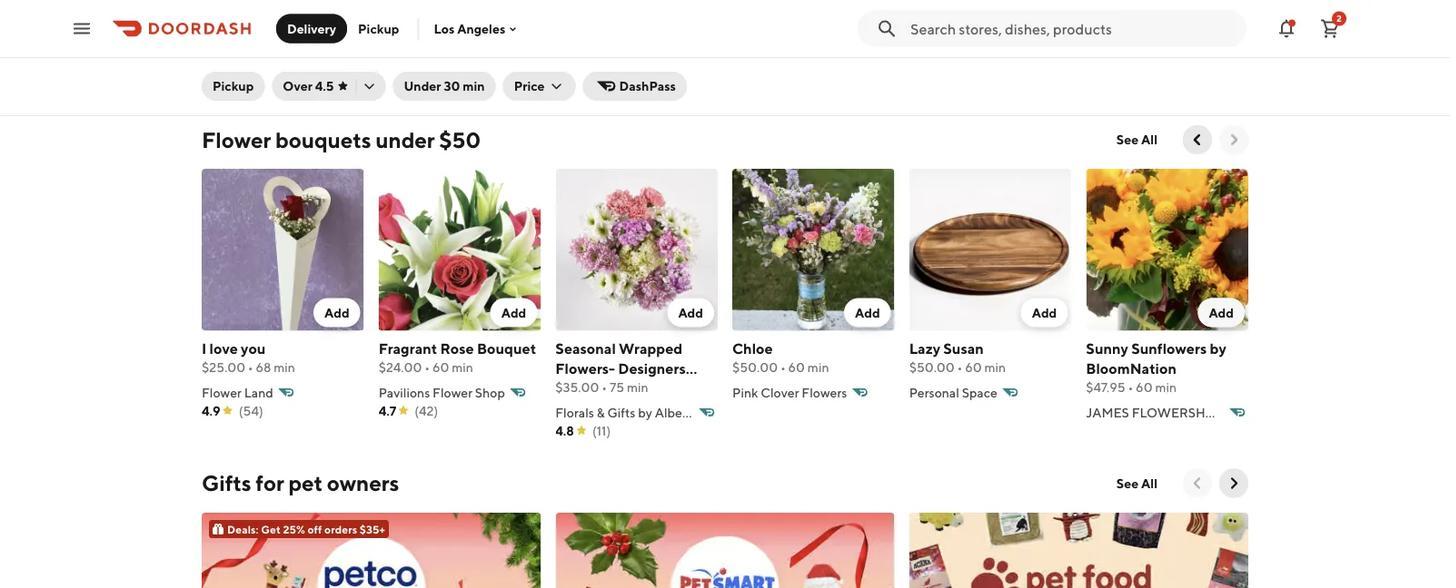 Task type: describe. For each thing, give the bounding box(es) containing it.
seasonal
[[555, 340, 616, 357]]

over 4.5
[[283, 79, 334, 94]]

land
[[244, 385, 273, 400]]

&
[[597, 405, 605, 420]]

$35.00 • 75 min
[[555, 380, 648, 395]]

up
[[754, 27, 772, 42]]

los
[[434, 21, 455, 36]]

price button
[[503, 72, 576, 101]]

pink
[[732, 385, 758, 400]]

under 30 min button
[[393, 72, 496, 101]]

min inside chloe $50.00 • 60 min
[[808, 360, 829, 375]]

$35.00
[[555, 380, 599, 395]]

deals:
[[227, 523, 259, 536]]

$35+
[[360, 523, 385, 536]]

4.9
[[202, 404, 220, 419]]

angeles
[[457, 21, 505, 36]]

min inside i love you $25.00 • 68 min
[[274, 360, 295, 375]]

james
[[1086, 405, 1129, 420]]

(54)
[[239, 404, 263, 419]]

pickup for the bottommost pickup button
[[213, 79, 254, 94]]

james flowershop
[[1086, 405, 1225, 420]]

• inside lazy susan $50.00 • 60 min
[[957, 360, 963, 375]]

bloomnation
[[1086, 360, 1177, 377]]

flower for flower bouquets under $50
[[202, 127, 271, 153]]

price
[[514, 79, 545, 94]]

• left 75
[[602, 380, 607, 395]]

next button of carousel image for owners
[[1225, 475, 1243, 493]]

• inside sunny sunflowers by bloomnation $47.95 • 60 min
[[1128, 380, 1133, 395]]

Store search: begin typing to search for stores available on DoorDash text field
[[910, 19, 1236, 39]]

$24.00
[[379, 360, 422, 375]]

pavilions
[[379, 385, 430, 400]]

$47.95
[[1086, 380, 1125, 395]]

now
[[284, 27, 311, 42]]

2
[[1337, 13, 1342, 24]]

over 4.5 button
[[272, 72, 386, 101]]

dashpass button
[[583, 72, 687, 101]]

4.5
[[315, 79, 334, 94]]

lazy
[[909, 340, 940, 357]]

fragrant rose bouquet $24.00 • 60 min
[[379, 340, 536, 375]]

flowers-
[[555, 360, 615, 377]]

i
[[202, 340, 206, 357]]

30
[[444, 79, 460, 94]]

get
[[261, 523, 281, 536]]

add for i love you
[[324, 305, 349, 320]]

$7
[[789, 27, 803, 42]]

rose
[[440, 340, 474, 357]]

see all for flower bouquets under $50
[[1117, 132, 1158, 147]]

4.8
[[555, 424, 574, 439]]

min inside sunny sunflowers by bloomnation $47.95 • 60 min
[[1155, 380, 1177, 395]]

min inside fragrant rose bouquet $24.00 • 60 min
[[452, 360, 473, 375]]

to
[[774, 27, 786, 42]]

terms
[[826, 27, 861, 42]]

you
[[241, 340, 266, 357]]

for
[[256, 471, 284, 497]]

-
[[314, 27, 319, 42]]

see for flower bouquets under $50
[[1117, 132, 1139, 147]]

florals
[[555, 405, 594, 420]]

60 inside sunny sunflowers by bloomnation $47.95 • 60 min
[[1136, 380, 1153, 395]]

under 30 min
[[404, 79, 485, 94]]

seasonal wrapped flowers- designers choice
[[555, 340, 686, 397]]

up to $7 off.  terms apply.
[[754, 27, 897, 42]]

see for gifts for pet owners
[[1117, 476, 1139, 491]]

add for chloe
[[855, 305, 880, 320]]

$55+.
[[248, 27, 282, 42]]

2 apply. from the left
[[863, 27, 897, 42]]

• inside fragrant rose bouquet $24.00 • 60 min
[[425, 360, 430, 375]]

over
[[283, 79, 312, 94]]

off.
[[805, 27, 824, 42]]

susan
[[943, 340, 984, 357]]

terms
[[353, 27, 386, 42]]

flower land
[[202, 385, 273, 400]]

under
[[404, 79, 441, 94]]

see all link for $50
[[1106, 125, 1168, 154]]

delivery
[[287, 21, 336, 36]]

flower bouquets under $50
[[202, 127, 481, 153]]

• inside i love you $25.00 • 68 min
[[248, 360, 253, 375]]

2 button
[[1312, 10, 1348, 47]]

lazy susan $50.00 • 60 min
[[909, 340, 1006, 375]]

$50
[[439, 127, 481, 153]]

off
[[307, 523, 322, 536]]

(11)
[[592, 424, 611, 439]]

1 items, open order cart image
[[1319, 18, 1341, 40]]

sunflowers
[[1131, 340, 1207, 357]]

clover
[[761, 385, 799, 400]]

• inside chloe $50.00 • 60 min
[[780, 360, 786, 375]]

space
[[962, 385, 997, 400]]

$50.00 inside lazy susan $50.00 • 60 min
[[909, 360, 955, 375]]

los angeles
[[434, 21, 505, 36]]



Task type: locate. For each thing, give the bounding box(es) containing it.
5 add from the left
[[1032, 305, 1057, 320]]

add for fragrant rose bouquet
[[501, 305, 526, 320]]

min $55+. now - 12/5, terms apply.
[[224, 27, 422, 42]]

0 vertical spatial pickup
[[358, 21, 399, 36]]

60 inside chloe $50.00 • 60 min
[[788, 360, 805, 375]]

owners
[[327, 471, 399, 497]]

fragrant
[[379, 340, 437, 357]]

flower up (42)
[[433, 385, 473, 400]]

2 see all link from the top
[[1106, 469, 1168, 499]]

6 add from the left
[[1209, 305, 1234, 320]]

1 vertical spatial by
[[638, 405, 652, 420]]

shop
[[234, 61, 265, 76], [475, 385, 505, 400]]

pink clover flowers
[[732, 385, 847, 400]]

1 vertical spatial pickup
[[213, 79, 254, 94]]

2 all from the top
[[1141, 476, 1158, 491]]

min up the james flowershop
[[1155, 380, 1177, 395]]

1 vertical spatial see
[[1117, 476, 1139, 491]]

delivery button
[[276, 14, 347, 43]]

flowershop
[[1132, 405, 1225, 420]]

60 down rose
[[432, 360, 449, 375]]

open menu image
[[71, 18, 93, 40]]

pickup for pickup button to the top
[[358, 21, 399, 36]]

under
[[376, 127, 435, 153]]

25%
[[283, 523, 305, 536]]

min up space
[[984, 360, 1006, 375]]

choice
[[555, 380, 604, 397]]

0 vertical spatial all
[[1141, 132, 1158, 147]]

60 up pink clover flowers
[[788, 360, 805, 375]]

0 horizontal spatial pickup
[[213, 79, 254, 94]]

1 vertical spatial shop
[[475, 385, 505, 400]]

wrapped
[[619, 340, 683, 357]]

2 add from the left
[[501, 305, 526, 320]]

pickup button right the -
[[347, 14, 410, 43]]

pavilions flower shop
[[379, 385, 505, 400]]

0 vertical spatial see
[[1117, 132, 1139, 147]]

see all link
[[1106, 125, 1168, 154], [1106, 469, 1168, 499]]

shop now button
[[224, 55, 303, 84]]

0 vertical spatial shop
[[234, 61, 265, 76]]

$50.00 down chloe
[[732, 360, 778, 375]]

pickup button left now
[[202, 72, 265, 101]]

notification bell image
[[1276, 18, 1298, 40]]

pickup down shop now
[[213, 79, 254, 94]]

1 apply. from the left
[[388, 27, 422, 42]]

0 horizontal spatial apply.
[[388, 27, 422, 42]]

•
[[248, 360, 253, 375], [425, 360, 430, 375], [780, 360, 786, 375], [957, 360, 963, 375], [602, 380, 607, 395], [1128, 380, 1133, 395]]

1 horizontal spatial shop
[[475, 385, 505, 400]]

florals & gifts by albertsons
[[555, 405, 717, 420]]

flower for flower land
[[202, 385, 242, 400]]

gifts for pet owners link
[[202, 469, 399, 499]]

flower down shop now button
[[202, 127, 271, 153]]

flower
[[202, 127, 271, 153], [202, 385, 242, 400], [433, 385, 473, 400]]

0 horizontal spatial pickup button
[[202, 72, 265, 101]]

up to $7 off.  terms apply. link
[[732, 0, 1248, 104]]

min
[[463, 79, 485, 94], [274, 360, 295, 375], [452, 360, 473, 375], [808, 360, 829, 375], [984, 360, 1006, 375], [627, 380, 648, 395], [1155, 380, 1177, 395]]

2 see all from the top
[[1117, 476, 1158, 491]]

designers
[[618, 360, 686, 377]]

4.7
[[379, 404, 396, 419]]

los angeles button
[[434, 21, 520, 36]]

min inside lazy susan $50.00 • 60 min
[[984, 360, 1006, 375]]

add for lazy susan
[[1032, 305, 1057, 320]]

1 vertical spatial previous button of carousel image
[[1188, 475, 1207, 493]]

sunny
[[1086, 340, 1128, 357]]

1 horizontal spatial pickup button
[[347, 14, 410, 43]]

gifts for pet owners
[[202, 471, 399, 497]]

shop left now
[[234, 61, 265, 76]]

albertsons
[[655, 405, 717, 420]]

60 inside lazy susan $50.00 • 60 min
[[965, 360, 982, 375]]

add button
[[314, 299, 360, 328], [314, 299, 360, 328], [490, 299, 537, 328], [490, 299, 537, 328], [667, 299, 714, 328], [667, 299, 714, 328], [844, 299, 891, 328], [844, 299, 891, 328], [1021, 299, 1068, 328], [1021, 299, 1068, 328], [1198, 299, 1245, 328], [1198, 299, 1245, 328]]

orders
[[324, 523, 357, 536]]

by left albertsons
[[638, 405, 652, 420]]

4 add from the left
[[855, 305, 880, 320]]

apply.
[[388, 27, 422, 42], [863, 27, 897, 42]]

pet
[[288, 471, 323, 497]]

60
[[432, 360, 449, 375], [788, 360, 805, 375], [965, 360, 982, 375], [1136, 380, 1153, 395]]

shop now
[[234, 61, 292, 76]]

1 vertical spatial see all link
[[1106, 469, 1168, 499]]

• down bloomnation
[[1128, 380, 1133, 395]]

by right sunflowers
[[1210, 340, 1226, 357]]

pickup
[[358, 21, 399, 36], [213, 79, 254, 94]]

$50.00 down lazy
[[909, 360, 955, 375]]

1 next button of carousel image from the top
[[1225, 131, 1243, 149]]

0 vertical spatial next button of carousel image
[[1225, 131, 1243, 149]]

$50.00 inside chloe $50.00 • 60 min
[[732, 360, 778, 375]]

2 next button of carousel image from the top
[[1225, 475, 1243, 493]]

1 vertical spatial gifts
[[202, 471, 251, 497]]

1 horizontal spatial apply.
[[863, 27, 897, 42]]

all
[[1141, 132, 1158, 147], [1141, 476, 1158, 491]]

0 horizontal spatial shop
[[234, 61, 265, 76]]

(42)
[[414, 404, 438, 419]]

• down susan
[[957, 360, 963, 375]]

0 vertical spatial by
[[1210, 340, 1226, 357]]

flowers
[[802, 385, 847, 400]]

0 horizontal spatial by
[[638, 405, 652, 420]]

love
[[209, 340, 238, 357]]

next button of carousel image for $50
[[1225, 131, 1243, 149]]

1 see all from the top
[[1117, 132, 1158, 147]]

min inside button
[[463, 79, 485, 94]]

next button of carousel image
[[1225, 131, 1243, 149], [1225, 475, 1243, 493]]

1 vertical spatial all
[[1141, 476, 1158, 491]]

chloe
[[732, 340, 773, 357]]

$50.00
[[732, 360, 778, 375], [909, 360, 955, 375]]

68
[[256, 360, 271, 375]]

0 horizontal spatial gifts
[[202, 471, 251, 497]]

min down rose
[[452, 360, 473, 375]]

12/5,
[[322, 27, 351, 42]]

dashpass
[[619, 79, 676, 94]]

min right 68
[[274, 360, 295, 375]]

see all for gifts for pet owners
[[1117, 476, 1158, 491]]

all for $50
[[1141, 132, 1158, 147]]

1 horizontal spatial pickup
[[358, 21, 399, 36]]

1 vertical spatial next button of carousel image
[[1225, 475, 1243, 493]]

all for owners
[[1141, 476, 1158, 491]]

1 $50.00 from the left
[[732, 360, 778, 375]]

now
[[268, 61, 292, 76]]

0 vertical spatial gifts
[[607, 405, 636, 420]]

min right '30'
[[463, 79, 485, 94]]

add for seasonal wrapped flowers- designers choice
[[678, 305, 703, 320]]

chloe $50.00 • 60 min
[[732, 340, 829, 375]]

1 all from the top
[[1141, 132, 1158, 147]]

bouquet
[[477, 340, 536, 357]]

1 horizontal spatial by
[[1210, 340, 1226, 357]]

personal
[[909, 385, 959, 400]]

previous button of carousel image for gifts for pet owners
[[1188, 475, 1207, 493]]

shop down bouquet
[[475, 385, 505, 400]]

0 vertical spatial see all link
[[1106, 125, 1168, 154]]

gifts right &
[[607, 405, 636, 420]]

by inside sunny sunflowers by bloomnation $47.95 • 60 min
[[1210, 340, 1226, 357]]

2 $50.00 from the left
[[909, 360, 955, 375]]

• up clover
[[780, 360, 786, 375]]

60 inside fragrant rose bouquet $24.00 • 60 min
[[432, 360, 449, 375]]

60 down susan
[[965, 360, 982, 375]]

see all link for owners
[[1106, 469, 1168, 499]]

1 see all link from the top
[[1106, 125, 1168, 154]]

previous button of carousel image for flower bouquets under $50
[[1188, 131, 1207, 149]]

add for sunny sunflowers by bloomnation
[[1209, 305, 1234, 320]]

75
[[610, 380, 624, 395]]

2 previous button of carousel image from the top
[[1188, 475, 1207, 493]]

1 horizontal spatial gifts
[[607, 405, 636, 420]]

by
[[1210, 340, 1226, 357], [638, 405, 652, 420]]

pickup right 12/5,
[[358, 21, 399, 36]]

flower up 4.9
[[202, 385, 242, 400]]

deals: get 25% off orders $35+
[[227, 523, 385, 536]]

2 see from the top
[[1117, 476, 1139, 491]]

• right $24.00
[[425, 360, 430, 375]]

0 vertical spatial see all
[[1117, 132, 1158, 147]]

1 add from the left
[[324, 305, 349, 320]]

60 down bloomnation
[[1136, 380, 1153, 395]]

0 vertical spatial previous button of carousel image
[[1188, 131, 1207, 149]]

see all
[[1117, 132, 1158, 147], [1117, 476, 1158, 491]]

0 horizontal spatial $50.00
[[732, 360, 778, 375]]

shop inside shop now button
[[234, 61, 265, 76]]

add
[[324, 305, 349, 320], [501, 305, 526, 320], [678, 305, 703, 320], [855, 305, 880, 320], [1032, 305, 1057, 320], [1209, 305, 1234, 320]]

1 horizontal spatial $50.00
[[909, 360, 955, 375]]

personal space
[[909, 385, 997, 400]]

1 vertical spatial see all
[[1117, 476, 1158, 491]]

0 vertical spatial pickup button
[[347, 14, 410, 43]]

min right 75
[[627, 380, 648, 395]]

1 see from the top
[[1117, 132, 1139, 147]]

min up flowers
[[808, 360, 829, 375]]

previous button of carousel image
[[1188, 131, 1207, 149], [1188, 475, 1207, 493]]

gifts left for
[[202, 471, 251, 497]]

sunny sunflowers by bloomnation $47.95 • 60 min
[[1086, 340, 1226, 395]]

1 previous button of carousel image from the top
[[1188, 131, 1207, 149]]

1 vertical spatial pickup button
[[202, 72, 265, 101]]

3 add from the left
[[678, 305, 703, 320]]

• left 68
[[248, 360, 253, 375]]



Task type: vqa. For each thing, say whether or not it's contained in the screenshot.
Over 4.5
yes



